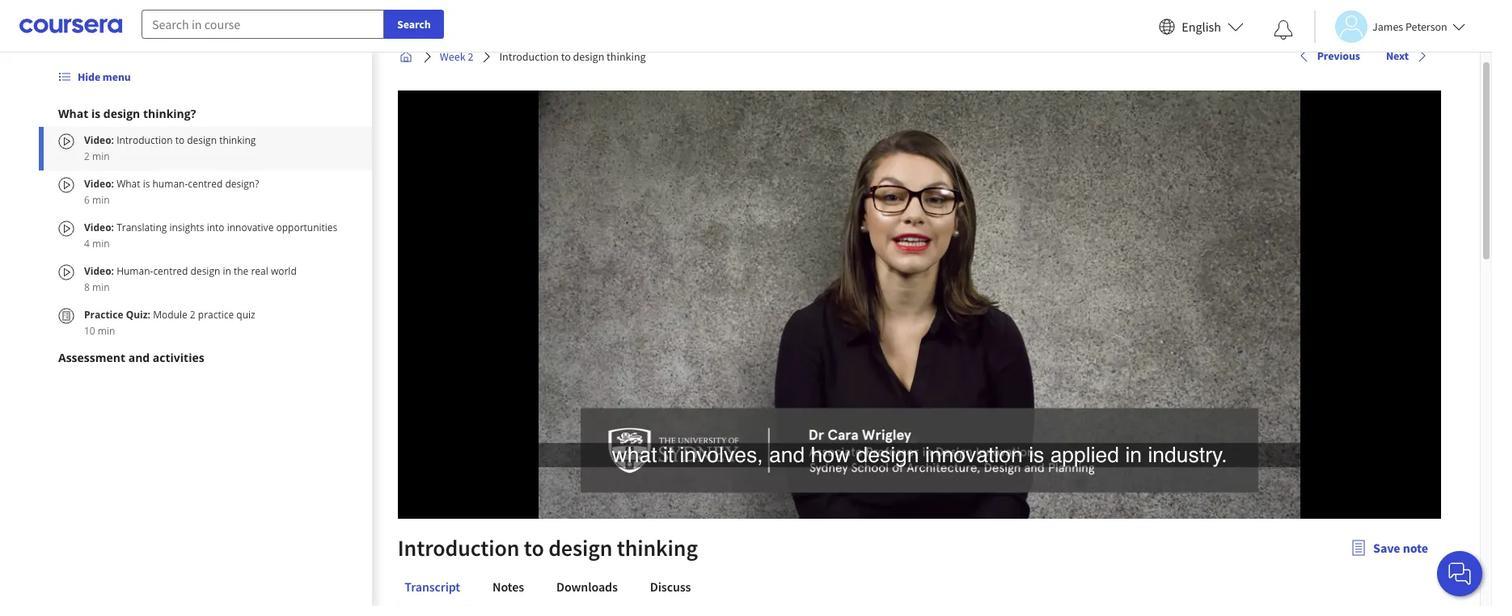 Task type: describe. For each thing, give the bounding box(es) containing it.
into
[[207, 221, 225, 235]]

transcript button
[[398, 568, 466, 607]]

2 horizontal spatial to
[[561, 49, 571, 64]]

hide menu
[[78, 70, 131, 84]]

james peterson
[[1373, 19, 1448, 34]]

downloads
[[556, 579, 618, 596]]

0 vertical spatial introduction
[[500, 49, 559, 64]]

menu
[[103, 70, 131, 84]]

min for video: translating insights into innovative opportunities 4 min
[[92, 237, 110, 251]]

min for practice quiz: module 2 practice quiz 10 min
[[98, 324, 115, 338]]

10
[[84, 324, 95, 338]]

is inside dropdown button
[[91, 106, 100, 121]]

chat with us image
[[1447, 562, 1473, 587]]

2 inside video: introduction to design thinking 2 min
[[84, 150, 90, 163]]

search button
[[384, 10, 444, 39]]

next button
[[1380, 41, 1435, 71]]

video: for 2 min
[[84, 134, 114, 147]]

design inside dropdown button
[[103, 106, 140, 121]]

what inside dropdown button
[[58, 106, 88, 121]]

what is design thinking? button
[[58, 106, 353, 122]]

1 vertical spatial introduction to design thinking
[[398, 534, 698, 563]]

home image
[[400, 50, 412, 63]]

4
[[84, 237, 90, 251]]

human-
[[117, 265, 153, 278]]

2 minutes 21 seconds element
[[514, 511, 537, 527]]

hide
[[78, 70, 100, 84]]

Search in course text field
[[142, 10, 384, 39]]

what inside video: what is human-centred design? 6 min
[[117, 177, 140, 191]]

notes button
[[486, 568, 530, 607]]

james peterson button
[[1315, 10, 1466, 42]]

2:21
[[514, 511, 537, 527]]

quiz
[[236, 308, 255, 322]]

0:11 / 2:21
[[475, 511, 537, 527]]

coursera image
[[19, 13, 122, 39]]

thinking inside the introduction to design thinking link
[[607, 49, 646, 64]]

practice
[[198, 308, 234, 322]]

show notifications image
[[1274, 20, 1294, 40]]

min inside video: human-centred design in the real world 8 min
[[92, 281, 110, 295]]

human-
[[153, 177, 188, 191]]

thinking?
[[143, 106, 196, 121]]

video: translating insights into innovative opportunities 4 min
[[84, 221, 338, 251]]

2 vertical spatial introduction
[[398, 534, 520, 563]]

assessment
[[58, 350, 125, 366]]

world
[[271, 265, 297, 278]]

design inside video: human-centred design in the real world 8 min
[[191, 265, 220, 278]]

to inside video: introduction to design thinking 2 min
[[175, 134, 185, 147]]

translating
[[117, 221, 167, 235]]

james
[[1373, 19, 1404, 34]]

practice
[[84, 308, 123, 322]]

week 2 link
[[434, 42, 480, 71]]

/
[[504, 511, 508, 527]]



Task type: locate. For each thing, give the bounding box(es) containing it.
assessment and activities
[[58, 350, 204, 366]]

3 video: from the top
[[84, 221, 114, 235]]

quiz:
[[126, 308, 151, 322]]

hide menu button
[[52, 62, 137, 91]]

english button
[[1153, 0, 1251, 53]]

2 right the module
[[190, 308, 196, 322]]

8
[[84, 281, 90, 295]]

1 vertical spatial introduction
[[117, 134, 173, 147]]

0 horizontal spatial is
[[91, 106, 100, 121]]

min right 8
[[92, 281, 110, 295]]

save note
[[1374, 540, 1429, 557]]

to
[[561, 49, 571, 64], [175, 134, 185, 147], [524, 534, 544, 563]]

design inside video: introduction to design thinking 2 min
[[187, 134, 217, 147]]

design?
[[225, 177, 259, 191]]

1 vertical spatial to
[[175, 134, 185, 147]]

video: down what is design thinking?
[[84, 134, 114, 147]]

and
[[128, 350, 150, 366]]

mute image
[[436, 511, 457, 528]]

innovative
[[227, 221, 274, 235]]

video: for 8 min
[[84, 265, 114, 278]]

what is design thinking?
[[58, 106, 196, 121]]

video: inside video: introduction to design thinking 2 min
[[84, 134, 114, 147]]

min inside video: introduction to design thinking 2 min
[[92, 150, 110, 163]]

centred up the module
[[153, 265, 188, 278]]

is
[[91, 106, 100, 121], [143, 177, 150, 191]]

0 vertical spatial thinking
[[607, 49, 646, 64]]

video: for 6 min
[[84, 177, 114, 191]]

centred inside video: what is human-centred design? 6 min
[[188, 177, 223, 191]]

0 vertical spatial introduction to design thinking
[[500, 49, 646, 64]]

pause image
[[410, 513, 426, 526]]

2
[[468, 49, 474, 64], [84, 150, 90, 163], [190, 308, 196, 322]]

design
[[573, 49, 605, 64], [103, 106, 140, 121], [187, 134, 217, 147], [191, 265, 220, 278], [549, 534, 613, 563]]

2 right week
[[468, 49, 474, 64]]

0 horizontal spatial to
[[175, 134, 185, 147]]

video: what is human-centred design? 6 min
[[84, 177, 259, 207]]

in
[[223, 265, 231, 278]]

1 vertical spatial is
[[143, 177, 150, 191]]

1 vertical spatial what
[[117, 177, 140, 191]]

is left "human-"
[[143, 177, 150, 191]]

week
[[440, 49, 466, 64]]

4 video: from the top
[[84, 265, 114, 278]]

insights
[[169, 221, 204, 235]]

downloads button
[[550, 568, 624, 607]]

centred
[[188, 177, 223, 191], [153, 265, 188, 278]]

introduction
[[500, 49, 559, 64], [117, 134, 173, 147], [398, 534, 520, 563]]

2 vertical spatial thinking
[[617, 534, 698, 563]]

notes
[[492, 579, 524, 596]]

1 vertical spatial 2
[[84, 150, 90, 163]]

min right 6
[[92, 193, 110, 207]]

0 minutes 11 seconds element
[[475, 511, 497, 527]]

peterson
[[1406, 19, 1448, 34]]

1 horizontal spatial is
[[143, 177, 150, 191]]

video: inside 'video: translating insights into innovative opportunities 4 min'
[[84, 221, 114, 235]]

video: inside video: what is human-centred design? 6 min
[[84, 177, 114, 191]]

practice quiz: module 2 practice quiz 10 min
[[84, 308, 255, 338]]

introduction to design thinking link
[[493, 42, 653, 71]]

0 vertical spatial to
[[561, 49, 571, 64]]

video: human-centred design in the real world 8 min
[[84, 265, 297, 295]]

introduction down mute image on the bottom of the page
[[398, 534, 520, 563]]

video: introduction to design thinking 2 min
[[84, 134, 256, 163]]

previous
[[1318, 49, 1361, 63]]

what left "human-"
[[117, 177, 140, 191]]

min inside practice quiz: module 2 practice quiz 10 min
[[98, 324, 115, 338]]

introduction inside video: introduction to design thinking 2 min
[[117, 134, 173, 147]]

2 up 6
[[84, 150, 90, 163]]

2 vertical spatial to
[[524, 534, 544, 563]]

related lecture content tabs tab list
[[398, 568, 1442, 607]]

2 inside practice quiz: module 2 practice quiz 10 min
[[190, 308, 196, 322]]

2 video: from the top
[[84, 177, 114, 191]]

full screen image
[[1415, 511, 1436, 528]]

min down practice
[[98, 324, 115, 338]]

1 horizontal spatial what
[[117, 177, 140, 191]]

min down what is design thinking?
[[92, 150, 110, 163]]

1 vertical spatial centred
[[153, 265, 188, 278]]

video: inside video: human-centred design in the real world 8 min
[[84, 265, 114, 278]]

video: up 6
[[84, 177, 114, 191]]

0 horizontal spatial 2
[[84, 150, 90, 163]]

opportunities
[[276, 221, 338, 235]]

discuss
[[650, 579, 691, 596]]

0 vertical spatial what
[[58, 106, 88, 121]]

centred inside video: human-centred design in the real world 8 min
[[153, 265, 188, 278]]

1 horizontal spatial 2
[[190, 308, 196, 322]]

min inside video: what is human-centred design? 6 min
[[92, 193, 110, 207]]

the
[[234, 265, 249, 278]]

video: up 4
[[84, 221, 114, 235]]

is down hide menu button
[[91, 106, 100, 121]]

introduction down what is design thinking?
[[117, 134, 173, 147]]

1 horizontal spatial to
[[524, 534, 544, 563]]

0 vertical spatial is
[[91, 106, 100, 121]]

thinking inside video: introduction to design thinking 2 min
[[219, 134, 256, 147]]

week 2
[[440, 49, 474, 64]]

0:11
[[475, 511, 497, 527]]

1 vertical spatial thinking
[[219, 134, 256, 147]]

what
[[58, 106, 88, 121], [117, 177, 140, 191]]

min inside 'video: translating insights into innovative opportunities 4 min'
[[92, 237, 110, 251]]

save note button
[[1338, 529, 1442, 568]]

0 vertical spatial 2
[[468, 49, 474, 64]]

next
[[1387, 49, 1409, 63]]

2 horizontal spatial 2
[[468, 49, 474, 64]]

activities
[[153, 350, 204, 366]]

real
[[251, 265, 268, 278]]

what down hide
[[58, 106, 88, 121]]

discuss button
[[643, 568, 697, 607]]

is inside video: what is human-centred design? 6 min
[[143, 177, 150, 191]]

2 vertical spatial 2
[[190, 308, 196, 322]]

min for video: what is human-centred design? 6 min
[[92, 193, 110, 207]]

module
[[153, 308, 187, 322]]

introduction to design thinking
[[500, 49, 646, 64], [398, 534, 698, 563]]

video: up 8
[[84, 265, 114, 278]]

centred left design?
[[188, 177, 223, 191]]

0 horizontal spatial what
[[58, 106, 88, 121]]

thinking
[[607, 49, 646, 64], [219, 134, 256, 147], [617, 534, 698, 563]]

video: for 4 min
[[84, 221, 114, 235]]

assessment and activities button
[[58, 350, 353, 367]]

min right 4
[[92, 237, 110, 251]]

video:
[[84, 134, 114, 147], [84, 177, 114, 191], [84, 221, 114, 235], [84, 265, 114, 278]]

6
[[84, 193, 90, 207]]

save
[[1374, 540, 1401, 557]]

0 vertical spatial centred
[[188, 177, 223, 191]]

introduction right week 2
[[500, 49, 559, 64]]

min
[[92, 150, 110, 163], [92, 193, 110, 207], [92, 237, 110, 251], [92, 281, 110, 295], [98, 324, 115, 338]]

previous button
[[1292, 41, 1367, 71]]

english
[[1182, 18, 1222, 34]]

transcript
[[404, 579, 460, 596]]

search
[[397, 17, 431, 32]]

1 video: from the top
[[84, 134, 114, 147]]

note
[[1404, 540, 1429, 557]]



Task type: vqa. For each thing, say whether or not it's contained in the screenshot.
banner navigation
no



